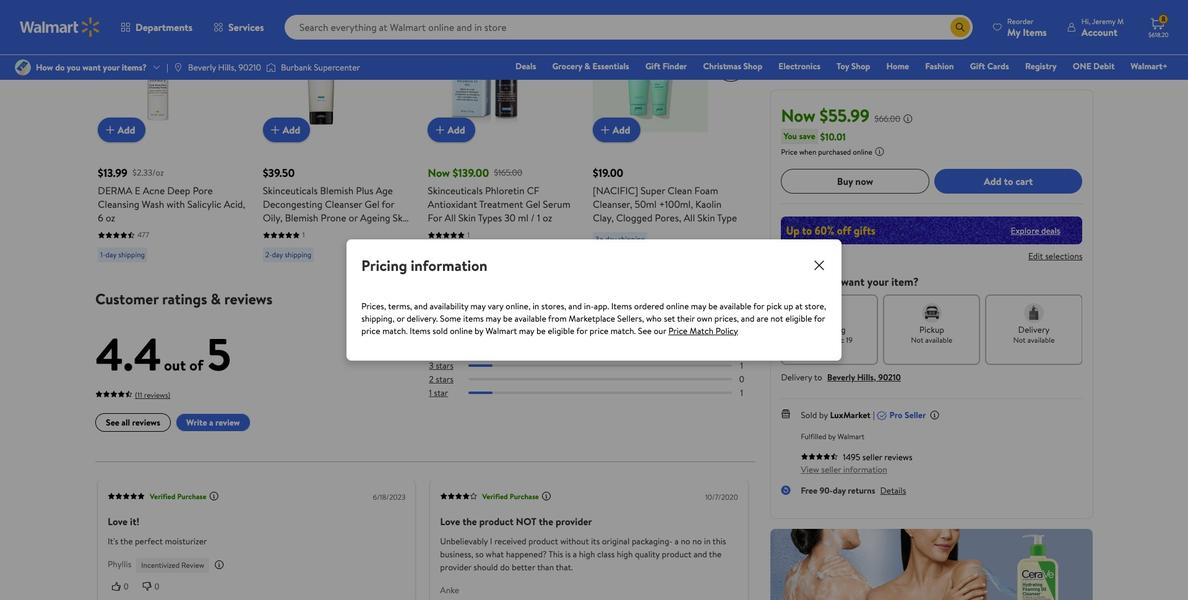 Task type: vqa. For each thing, say whether or not it's contained in the screenshot.
Sheet at the right of page
no



Task type: describe. For each thing, give the bounding box(es) containing it.
pore
[[193, 184, 213, 197]]

1 horizontal spatial blemish
[[320, 184, 354, 197]]

$19.00 [nacific] super clean foam cleanser, 50ml +100ml, kaolin clay, clogged pores, all skin type
[[593, 165, 737, 225]]

want
[[841, 274, 864, 290]]

2- for skinceuticals
[[265, 249, 272, 260]]

2-day shipping for skinceuticals
[[265, 249, 311, 260]]

& inside grocery & essentials "link"
[[584, 60, 590, 72]]

derma
[[98, 184, 132, 197]]

business,
[[440, 549, 473, 561]]

electronics
[[778, 60, 820, 72]]

verified for it!
[[150, 491, 175, 502]]

day right the 3+ on the top right
[[605, 234, 616, 244]]

item?
[[891, 274, 918, 290]]

[nacific]
[[593, 184, 638, 197]]

gift finder
[[645, 60, 687, 72]]

clay,
[[593, 211, 614, 225]]

2.4
[[800, 252, 812, 264]]

1 horizontal spatial provider
[[556, 515, 592, 529]]

1 horizontal spatial information
[[843, 463, 887, 476]]

and inside the unbelievably i received product without its original packaging- a no no in this business, so what happened? this is a high class high quality product and the provider should do better than that.
[[694, 549, 707, 561]]

phyllis
[[108, 558, 131, 571]]

view seller information
[[800, 463, 887, 476]]

1 horizontal spatial reviews
[[224, 288, 273, 309]]

3 stars
[[429, 360, 453, 372]]

day down view seller information
[[832, 484, 845, 497]]

$39.50 skinceuticals blemish plus age decongesting cleanser gel for oily, blemish prone or ageing skin 240 ml / 8 oz
[[263, 165, 410, 238]]

day for skinceuticals
[[272, 249, 283, 260]]

your
[[867, 274, 888, 290]]

$13.99 $2.33/oz derma e acne deep pore cleansing wash with salicylic acid, 6 oz
[[98, 165, 245, 225]]

how do you want your item?
[[781, 274, 918, 290]]

add to cart button
[[934, 169, 1082, 194]]

in inside prices, terms, and availability may vary online, in stores, and in-app. items ordered online may be available for pick up at store, shipping, or delivery. some items may be available from marketplace sellers, who set their own prices, and are not eligible for price match. items sold online by walmart may be eligible for price match. see our
[[533, 300, 539, 312]]

Search search field
[[284, 15, 973, 40]]

what
[[486, 549, 504, 561]]

add to cart
[[984, 174, 1033, 188]]

when
[[799, 147, 816, 157]]

2 vertical spatial a
[[573, 549, 577, 561]]

stores,
[[541, 300, 566, 312]]

dec
[[831, 335, 844, 345]]

by for sold
[[819, 409, 828, 421]]

1 horizontal spatial eligible
[[785, 312, 812, 325]]

1 vertical spatial a
[[675, 536, 679, 548]]

free
[[800, 484, 817, 497]]

registry
[[1025, 60, 1057, 72]]

electronics link
[[773, 59, 826, 73]]

christmas shop link
[[698, 59, 768, 73]]

product group containing $39.50
[[263, 0, 410, 267]]

and left are
[[741, 312, 754, 325]]

1 horizontal spatial be
[[536, 325, 546, 337]]

progress bar for 2 stars
[[469, 378, 732, 381]]

1 horizontal spatial 5
[[429, 332, 434, 345]]

prices,
[[714, 312, 739, 325]]

all inside now $139.00 $165.00 skinceuticals phloretin cf antioxidant treatment gel serum for all skin types 30 ml / 1 oz
[[445, 211, 456, 225]]

out
[[164, 355, 186, 376]]

delivery to beverly hills, 90210
[[781, 371, 901, 384]]

phloretin
[[485, 184, 524, 197]]

see inside prices, terms, and availability may vary online, in stores, and in-app. items ordered online may be available for pick up at store, shipping, or delivery. some items may be available from marketplace sellers, who set their own prices, and are not eligible for price match. items sold online by walmart may be eligible for price match. see our
[[638, 325, 652, 337]]

skin inside now $139.00 $165.00 skinceuticals phloretin cf antioxidant treatment gel serum for all skin types 30 ml / 1 oz
[[458, 211, 476, 225]]

wash
[[142, 197, 164, 211]]

price for price match policy
[[668, 325, 688, 337]]

registry link
[[1020, 59, 1062, 73]]

product group containing now $139.00
[[428, 0, 575, 267]]

it's
[[108, 536, 118, 548]]

its
[[591, 536, 600, 548]]

fulfilled by walmart
[[800, 431, 864, 442]]

(11 reviews) link
[[95, 387, 170, 401]]

0 horizontal spatial eligible
[[548, 325, 574, 337]]

do inside the unbelievably i received product without its original packaging- a no no in this business, so what happened? this is a high class high quality product and the provider should do better than that.
[[500, 562, 510, 574]]

toy
[[837, 60, 849, 72]]

pickup not available
[[911, 324, 952, 345]]

the inside the unbelievably i received product without its original packaging- a no no in this business, so what happened? this is a high class high quality product and the provider should do better than that.
[[709, 549, 722, 561]]

1495 seller reviews
[[843, 451, 912, 463]]

debit
[[1093, 60, 1115, 72]]

1 high from the left
[[579, 549, 595, 561]]

online,
[[506, 300, 530, 312]]

in-
[[584, 300, 594, 312]]

0 vertical spatial online
[[853, 147, 872, 157]]

verified purchase for it!
[[150, 491, 206, 502]]

product group containing $19.00
[[593, 0, 740, 267]]

6/18/2023
[[373, 492, 405, 503]]

4.4 out of 5
[[95, 323, 231, 385]]

gel inside now $139.00 $165.00 skinceuticals phloretin cf antioxidant treatment gel serum for all skin types 30 ml / 1 oz
[[526, 197, 540, 211]]

the right not
[[539, 515, 553, 529]]

0 horizontal spatial product
[[479, 515, 514, 529]]

+100ml,
[[659, 197, 693, 211]]

learn more about strikethrough prices image
[[903, 114, 913, 124]]

purchased
[[818, 147, 851, 157]]

add to favorites list, skinceuticals blemish plus age decongesting cleanser gel for oily, blemish prone or ageing skin 240 ml / 8 oz image
[[358, 22, 373, 38]]

add inside button
[[984, 174, 1001, 188]]

for left pick
[[753, 300, 764, 312]]

by for fulfilled
[[828, 431, 835, 442]]

to for delivery
[[814, 371, 822, 384]]

anke
[[440, 584, 459, 597]]

may left vary
[[470, 300, 486, 312]]

add up $19.00
[[613, 123, 630, 137]]

90210
[[878, 371, 901, 384]]

the right it's
[[120, 536, 133, 548]]

/ inside $39.50 skinceuticals blemish plus age decongesting cleanser gel for oily, blemish prone or ageing skin 240 ml / 8 oz
[[295, 225, 299, 238]]

prices, terms, and availability may vary online, in stores, and in-app. items ordered online may be available for pick up at store, shipping, or delivery. some items may be available from marketplace sellers, who set their own prices, and are not eligible for price match. items sold online by walmart may be eligible for price match. see our
[[361, 300, 826, 337]]

1 no from the left
[[681, 536, 690, 548]]

not for delivery
[[1013, 335, 1025, 345]]

seller for view
[[821, 463, 841, 476]]

and left in-
[[568, 300, 582, 312]]

for
[[428, 211, 442, 225]]

available up policy
[[720, 300, 751, 312]]

verified for the
[[482, 491, 508, 502]]

add to cart image for $19.00
[[598, 123, 613, 137]]

0 horizontal spatial 5
[[207, 323, 231, 385]]

ml inside $39.50 skinceuticals blemish plus age decongesting cleanser gel for oily, blemish prone or ageing skin 240 ml / 8 oz
[[282, 225, 293, 238]]

skinceuticals inside $39.50 skinceuticals blemish plus age decongesting cleanser gel for oily, blemish prone or ageing skin 240 ml / 8 oz
[[263, 184, 318, 197]]

skin inside $39.50 skinceuticals blemish plus age decongesting cleanser gel for oily, blemish prone or ageing skin 240 ml / 8 oz
[[393, 211, 410, 225]]

skinceuticals blemish plus age decongesting cleanser gel for oily, blemish prone or ageing skin 240 ml / 8 oz image
[[263, 17, 378, 132]]

0 horizontal spatial blemish
[[285, 211, 318, 225]]

luxmarket
[[830, 409, 870, 421]]

intent image for pickup image
[[922, 303, 941, 323]]

christmas shop
[[703, 60, 762, 72]]

add button for $39.50
[[263, 118, 310, 142]]

love it!
[[108, 515, 139, 529]]

ml inside now $139.00 $165.00 skinceuticals phloretin cf antioxidant treatment gel serum for all skin types 30 ml / 1 oz
[[518, 211, 529, 225]]

30
[[504, 211, 516, 225]]

buy now button
[[781, 169, 929, 194]]

christmas
[[703, 60, 741, 72]]

close image
[[812, 258, 827, 273]]

240
[[263, 225, 280, 238]]

may right items
[[486, 312, 501, 325]]

oz inside now $139.00 $165.00 skinceuticals phloretin cf antioxidant treatment gel serum for all skin types 30 ml / 1 oz
[[543, 211, 552, 225]]

legal information image
[[875, 147, 884, 157]]

6
[[98, 211, 103, 225]]

purchase for it!
[[177, 491, 206, 502]]

see all reviews link
[[95, 414, 171, 432]]

the up the unbelievably at the left bottom of the page
[[462, 515, 477, 529]]

now for now $55.99
[[781, 103, 815, 127]]

1 vertical spatial &
[[211, 288, 221, 309]]

details
[[880, 484, 906, 497]]

oz inside $39.50 skinceuticals blemish plus age decongesting cleanser gel for oily, blemish prone or ageing skin 240 ml / 8 oz
[[309, 225, 319, 238]]

1 star
[[429, 387, 448, 399]]

0 horizontal spatial be
[[503, 312, 512, 325]]

gift for gift cards
[[970, 60, 985, 72]]

decongesting
[[263, 197, 322, 211]]

delivery for not
[[1018, 324, 1049, 336]]

1-day shipping
[[100, 249, 145, 260]]

of
[[189, 355, 203, 376]]

2 high from the left
[[617, 549, 633, 561]]

1 horizontal spatial walmart
[[837, 431, 864, 442]]

(11 reviews)
[[135, 390, 170, 400]]

and right terms,
[[414, 300, 428, 312]]

gift cards link
[[964, 59, 1015, 73]]

finder
[[663, 60, 687, 72]]

8 inside $39.50 skinceuticals blemish plus age decongesting cleanser gel for oily, blemish prone or ageing skin 240 ml / 8 oz
[[301, 225, 307, 238]]

4 stars
[[429, 346, 454, 358]]

incentivized
[[141, 560, 180, 571]]

5 stars
[[429, 332, 454, 345]]

oz right fl at right top
[[821, 252, 830, 264]]

intent image for shipping image
[[819, 303, 839, 323]]

it's the perfect moisturizer
[[108, 536, 207, 548]]

to for add
[[1004, 174, 1013, 188]]

or inside $39.50 skinceuticals blemish plus age decongesting cleanser gel for oily, blemish prone or ageing skin 240 ml / 8 oz
[[349, 211, 358, 225]]

arrives
[[806, 335, 829, 345]]

pricing information dialog
[[347, 239, 842, 361]]

is
[[565, 549, 571, 561]]

are
[[757, 312, 768, 325]]

intent image for delivery image
[[1024, 303, 1043, 323]]

for down in-
[[576, 325, 588, 337]]

1 horizontal spatial do
[[805, 274, 818, 290]]

0 horizontal spatial online
[[450, 325, 473, 337]]

price match policy
[[668, 325, 738, 337]]

product group containing $13.99
[[98, 0, 245, 267]]

fashion link
[[920, 59, 959, 73]]

Walmart Site-Wide search field
[[284, 15, 973, 40]]

items
[[463, 312, 484, 325]]

happened?
[[506, 549, 547, 561]]

walmart+ link
[[1125, 59, 1173, 73]]

stars for 3 stars
[[436, 360, 453, 372]]

for up arrives
[[814, 312, 825, 325]]



Task type: locate. For each thing, give the bounding box(es) containing it.
1 horizontal spatial match.
[[611, 325, 636, 337]]

add up $139.00
[[448, 123, 465, 137]]

4
[[429, 346, 434, 358]]

2-
[[265, 249, 272, 260], [430, 249, 437, 260]]

verified purchase up love the product not the provider
[[482, 491, 539, 502]]

stars for 2 stars
[[436, 373, 453, 386]]

2 match. from the left
[[611, 325, 636, 337]]

product group
[[98, 0, 245, 267], [263, 0, 410, 267], [428, 0, 575, 267], [593, 0, 740, 267]]

reviews)
[[144, 390, 170, 400]]

shipping down the decongesting
[[285, 249, 311, 260]]

1 vertical spatial to
[[814, 371, 822, 384]]

shop right christmas
[[743, 60, 762, 72]]

seller for 1495
[[862, 451, 882, 463]]

walmart down vary
[[486, 325, 517, 337]]

view seller information link
[[800, 463, 887, 476]]

2 vertical spatial reviews
[[884, 451, 912, 463]]

1 not from the left
[[911, 335, 923, 345]]

0 vertical spatial progress bar
[[469, 365, 732, 367]]

shipping arrives dec 19
[[806, 324, 852, 345]]

verified purchase up moisturizer
[[150, 491, 206, 502]]

now inside now $139.00 $165.00 skinceuticals phloretin cf antioxidant treatment gel serum for all skin types 30 ml / 1 oz
[[428, 165, 450, 181]]

skin right ageing
[[393, 211, 410, 225]]

2 price from the left
[[590, 325, 608, 337]]

oz left "prone"
[[309, 225, 319, 238]]

see left our
[[638, 325, 652, 337]]

delivery not available
[[1013, 324, 1054, 345]]

1 add to cart image from the left
[[268, 123, 283, 137]]

shipping for $2.33/oz
[[118, 249, 145, 260]]

0 vertical spatial walmart
[[486, 325, 517, 337]]

[nacific] super clean foam cleanser, 50ml +100ml, kaolin clay, clogged pores, all skin type image
[[593, 17, 708, 132]]

0 horizontal spatial love
[[108, 515, 128, 529]]

match.
[[382, 325, 408, 337], [611, 325, 636, 337]]

some
[[440, 312, 461, 325]]

1
[[537, 211, 540, 225], [302, 230, 305, 240], [467, 230, 470, 240], [740, 346, 743, 358], [740, 360, 743, 372], [429, 387, 432, 399], [740, 387, 743, 399]]

1 horizontal spatial 2-day shipping
[[430, 249, 476, 260]]

stars right 4
[[436, 346, 454, 358]]

0 vertical spatial a
[[209, 417, 213, 429]]

1 horizontal spatial online
[[666, 300, 689, 312]]

availability
[[430, 300, 468, 312]]

pricing information
[[361, 255, 487, 276]]

1 vertical spatial delivery
[[781, 371, 812, 384]]

477
[[137, 230, 149, 240]]

1 horizontal spatial delivery
[[1018, 324, 1049, 336]]

2 verified purchase from the left
[[482, 491, 539, 502]]

1 vertical spatial progress bar
[[469, 378, 732, 381]]

2 not from the left
[[1013, 335, 1025, 345]]

skin left types
[[458, 211, 476, 225]]

not
[[516, 515, 536, 529]]

1 shop from the left
[[743, 60, 762, 72]]

2 0 button from the left
[[138, 581, 169, 593]]

cleanser
[[325, 197, 362, 211]]

add button up $19.00
[[593, 118, 640, 142]]

3 product group from the left
[[428, 0, 575, 267]]

not for pickup
[[911, 335, 923, 345]]

progress bar
[[469, 365, 732, 367], [469, 378, 732, 381], [469, 392, 732, 394]]

for inside $39.50 skinceuticals blemish plus age decongesting cleanser gel for oily, blemish prone or ageing skin 240 ml / 8 oz
[[382, 197, 394, 211]]

not down intent image for delivery
[[1013, 335, 1025, 345]]

/ inside now $139.00 $165.00 skinceuticals phloretin cf antioxidant treatment gel serum for all skin types 30 ml / 1 oz
[[531, 211, 535, 225]]

reviews for see all reviews
[[132, 417, 160, 429]]

2 add to cart image from the left
[[433, 123, 448, 137]]

derma e acne deep pore cleansing wash with salicylic acid, 6 oz image
[[98, 17, 213, 132]]

progress bar for 3 stars
[[469, 365, 732, 367]]

2- for $139.00
[[430, 249, 437, 260]]

2 shop from the left
[[851, 60, 870, 72]]

0 horizontal spatial 0
[[124, 582, 129, 592]]

add button up $139.00
[[428, 118, 475, 142]]

skin left type
[[697, 211, 715, 225]]

with
[[167, 197, 185, 211]]

0 vertical spatial do
[[805, 274, 818, 290]]

so
[[475, 549, 484, 561]]

purchase
[[177, 491, 206, 502], [510, 491, 539, 502]]

fulfilled
[[800, 431, 826, 442]]

1 skinceuticals from the left
[[263, 184, 318, 197]]

0 horizontal spatial walmart
[[486, 325, 517, 337]]

1 horizontal spatial add to cart image
[[598, 123, 613, 137]]

blemish up "prone"
[[320, 184, 354, 197]]

seller right 1495
[[862, 451, 882, 463]]

1 horizontal spatial high
[[617, 549, 633, 561]]

love for love it!
[[108, 515, 128, 529]]

2 horizontal spatial be
[[708, 300, 718, 312]]

price when purchased online
[[781, 147, 872, 157]]

$39.50
[[263, 165, 295, 181]]

8 right policy
[[739, 332, 744, 345]]

ml right 30
[[518, 211, 529, 225]]

4.505 stars out of 5, based on 1495 seller reviews element
[[800, 453, 838, 460]]

high
[[579, 549, 595, 561], [617, 549, 633, 561]]

add button for $13.99
[[98, 118, 145, 142]]

1 match. from the left
[[382, 325, 408, 337]]

oz right 30
[[543, 211, 552, 225]]

shipping down 'antioxidant'
[[450, 249, 476, 260]]

1 love from the left
[[108, 515, 128, 529]]

purchase up moisturizer
[[177, 491, 206, 502]]

customer ratings & reviews
[[95, 288, 273, 309]]

love up the unbelievably at the left bottom of the page
[[440, 515, 460, 529]]

next slide for products you may also like list image
[[716, 52, 745, 82]]

0 horizontal spatial shop
[[743, 60, 762, 72]]

verified up it's the perfect moisturizer
[[150, 491, 175, 502]]

see left all
[[106, 417, 119, 429]]

kaolin
[[695, 197, 722, 211]]

skinceuticals
[[263, 184, 318, 197], [428, 184, 483, 197]]

items left sold
[[410, 325, 430, 337]]

5 up 4
[[429, 332, 434, 345]]

1 vertical spatial in
[[704, 536, 711, 548]]

buy
[[837, 174, 853, 188]]

0 vertical spatial by
[[475, 325, 483, 337]]

delivery down intent image for delivery
[[1018, 324, 1049, 336]]

pickup
[[919, 324, 944, 336]]

0
[[739, 373, 744, 386], [124, 582, 129, 592], [155, 582, 159, 592]]

1 horizontal spatial items
[[611, 300, 632, 312]]

1 horizontal spatial shop
[[851, 60, 870, 72]]

be left the from
[[536, 325, 546, 337]]

1 skin from the left
[[393, 211, 410, 225]]

add left cart
[[984, 174, 1001, 188]]

delivery for to
[[781, 371, 812, 384]]

product up this
[[528, 536, 558, 548]]

by right fulfilled
[[828, 431, 835, 442]]

1 vertical spatial by
[[819, 409, 828, 421]]

add for now
[[448, 123, 465, 137]]

1 horizontal spatial purchase
[[510, 491, 539, 502]]

now
[[855, 174, 873, 188]]

2 horizontal spatial 8
[[1161, 14, 1166, 24]]

1 vertical spatial information
[[843, 463, 887, 476]]

1 vertical spatial now
[[428, 165, 450, 181]]

1 vertical spatial walmart
[[837, 431, 864, 442]]

purchase for the
[[510, 491, 539, 502]]

walmart image
[[20, 17, 100, 37]]

available left the from
[[514, 312, 546, 325]]

shop for christmas shop
[[743, 60, 762, 72]]

0 vertical spatial delivery
[[1018, 324, 1049, 336]]

ml right 240
[[282, 225, 293, 238]]

save
[[799, 130, 815, 142]]

do left you
[[805, 274, 818, 290]]

shipping for $139.00
[[450, 249, 476, 260]]

2 progress bar from the top
[[469, 378, 732, 381]]

0 horizontal spatial 2-day shipping
[[265, 249, 311, 260]]

2 2-day shipping from the left
[[430, 249, 476, 260]]

(11
[[135, 390, 142, 400]]

add to cart image for now
[[433, 123, 448, 137]]

0 vertical spatial items
[[611, 300, 632, 312]]

2 skin from the left
[[458, 211, 476, 225]]

walmart+
[[1131, 60, 1168, 72]]

or inside prices, terms, and availability may vary online, in stores, and in-app. items ordered online may be available for pick up at store, shipping, or delivery. some items may be available from marketplace sellers, who set their own prices, and are not eligible for price match. items sold online by walmart may be eligible for price match. see our
[[397, 312, 405, 325]]

deals
[[515, 60, 536, 72]]

8 inside 8 $618.20
[[1161, 14, 1166, 24]]

4.4
[[95, 323, 162, 385]]

8 for 8 $618.20
[[1161, 14, 1166, 24]]

3 add button from the left
[[428, 118, 475, 142]]

online right "who"
[[666, 300, 689, 312]]

received
[[494, 536, 526, 548]]

see inside see all reviews 'link'
[[106, 417, 119, 429]]

1 add button from the left
[[98, 118, 145, 142]]

delivery inside delivery not available
[[1018, 324, 1049, 336]]

1 gift from the left
[[645, 60, 660, 72]]

provider down business,
[[440, 562, 471, 574]]

1 vertical spatial see
[[106, 417, 119, 429]]

0 horizontal spatial seller
[[821, 463, 841, 476]]

2 add to cart image from the left
[[598, 123, 613, 137]]

0 vertical spatial provider
[[556, 515, 592, 529]]

0 horizontal spatial do
[[500, 562, 510, 574]]

shop for toy shop
[[851, 60, 870, 72]]

0 horizontal spatial all
[[445, 211, 456, 225]]

available down intent image for delivery
[[1027, 335, 1054, 345]]

3 skin from the left
[[697, 211, 715, 225]]

skinceuticals phloretin cf antioxidant treatment gel serum for all skin types 30 ml / 1 oz image
[[428, 17, 543, 132]]

2 vertical spatial progress bar
[[469, 392, 732, 394]]

0 horizontal spatial purchase
[[177, 491, 206, 502]]

be
[[708, 300, 718, 312], [503, 312, 512, 325], [536, 325, 546, 337]]

cf
[[527, 184, 539, 197]]

may down online, at the left
[[519, 325, 534, 337]]

not
[[770, 312, 783, 325]]

0 vertical spatial reviews
[[224, 288, 273, 309]]

0 vertical spatial see
[[638, 325, 652, 337]]

add for $13.99
[[118, 123, 135, 137]]

3 progress bar from the top
[[469, 392, 732, 394]]

gel right cleanser
[[365, 197, 379, 211]]

reviews for 1495 seller reviews
[[884, 451, 912, 463]]

in inside the unbelievably i received product without its original packaging- a no no in this business, so what happened? this is a high class high quality product and the provider should do better than that.
[[704, 536, 711, 548]]

2 horizontal spatial skin
[[697, 211, 715, 225]]

in left this
[[704, 536, 711, 548]]

eligible right not
[[785, 312, 812, 325]]

1 horizontal spatial in
[[704, 536, 711, 548]]

1 horizontal spatial verified purchase
[[482, 491, 539, 502]]

2 purchase from the left
[[510, 491, 539, 502]]

beverly
[[827, 371, 855, 384]]

2 vertical spatial product
[[662, 549, 692, 561]]

a right 'packaging-'
[[675, 536, 679, 548]]

information up returns
[[843, 463, 887, 476]]

by inside prices, terms, and availability may vary online, in stores, and in-app. items ordered online may be available for pick up at store, shipping, or delivery. some items may be available from marketplace sellers, who set their own prices, and are not eligible for price match. items sold online by walmart may be eligible for price match. see our
[[475, 325, 483, 337]]

oz inside $13.99 $2.33/oz derma e acne deep pore cleansing wash with salicylic acid, 6 oz
[[106, 211, 115, 225]]

add button up '$13.99'
[[98, 118, 145, 142]]

perfect
[[135, 536, 163, 548]]

gel
[[365, 197, 379, 211], [526, 197, 540, 211]]

clean
[[668, 184, 692, 197]]

in right online, at the left
[[533, 300, 539, 312]]

pores,
[[655, 211, 681, 225]]

0 horizontal spatial gel
[[365, 197, 379, 211]]

|
[[873, 409, 874, 421]]

toy shop link
[[831, 59, 876, 73]]

information up availability
[[411, 255, 487, 276]]

home link
[[881, 59, 915, 73]]

0 button down phyllis
[[108, 581, 138, 593]]

1 2-day shipping from the left
[[265, 249, 311, 260]]

blemish right oily,
[[285, 211, 318, 225]]

without
[[560, 536, 589, 548]]

2 all from the left
[[684, 211, 695, 225]]

add to favorites list, derma e acne deep pore cleansing wash with salicylic acid, 6 oz image
[[193, 22, 208, 38]]

0 vertical spatial in
[[533, 300, 539, 312]]

0 horizontal spatial add to cart image
[[103, 123, 118, 137]]

online right sold
[[450, 325, 473, 337]]

add to cart image up $39.50
[[268, 123, 283, 137]]

reviews inside 'link'
[[132, 417, 160, 429]]

1 product group from the left
[[98, 0, 245, 267]]

1 purchase from the left
[[177, 491, 206, 502]]

2 add button from the left
[[263, 118, 310, 142]]

4 product group from the left
[[593, 0, 740, 267]]

up to sixty percent off deals. shop now. image
[[781, 217, 1082, 244]]

available inside pickup not available
[[925, 335, 952, 345]]

write
[[186, 417, 207, 429]]

product down 'packaging-'
[[662, 549, 692, 561]]

0 horizontal spatial high
[[579, 549, 595, 561]]

stars right "3"
[[436, 360, 453, 372]]

1 vertical spatial price
[[668, 325, 688, 337]]

selections
[[1045, 250, 1082, 263]]

skin inside $19.00 [nacific] super clean foam cleanser, 50ml +100ml, kaolin clay, clogged pores, all skin type
[[697, 211, 715, 225]]

0 vertical spatial &
[[584, 60, 590, 72]]

0 horizontal spatial information
[[411, 255, 487, 276]]

2 horizontal spatial 0
[[739, 373, 744, 386]]

gift for gift finder
[[645, 60, 660, 72]]

0 button down "incentivized"
[[138, 581, 169, 593]]

eligible down stores,
[[548, 325, 574, 337]]

5 right of
[[207, 323, 231, 385]]

1 horizontal spatial price
[[590, 325, 608, 337]]

1 verified purchase from the left
[[150, 491, 206, 502]]

0 horizontal spatial price
[[668, 325, 688, 337]]

verified purchase for the
[[482, 491, 539, 502]]

2 horizontal spatial reviews
[[884, 451, 912, 463]]

0 vertical spatial blemish
[[320, 184, 354, 197]]

verified purchase
[[150, 491, 206, 502], [482, 491, 539, 502]]

1 horizontal spatial gift
[[970, 60, 985, 72]]

all inside $19.00 [nacific] super clean foam cleanser, 50ml +100ml, kaolin clay, clogged pores, all skin type
[[684, 211, 695, 225]]

shipping for skinceuticals
[[285, 249, 311, 260]]

8 up the $618.20
[[1161, 14, 1166, 24]]

review
[[215, 417, 240, 429]]

8 for 8
[[739, 332, 744, 345]]

love for love the product not the provider
[[440, 515, 460, 529]]

1 all from the left
[[445, 211, 456, 225]]

add to cart image
[[103, 123, 118, 137], [433, 123, 448, 137]]

0 horizontal spatial a
[[209, 417, 213, 429]]

add up '$13.99'
[[118, 123, 135, 137]]

0 horizontal spatial 8
[[301, 225, 307, 238]]

day for $139.00
[[437, 249, 448, 260]]

2 product group from the left
[[263, 0, 410, 267]]

or
[[349, 211, 358, 225], [397, 312, 405, 325]]

oz right 6
[[106, 211, 115, 225]]

not inside delivery not available
[[1013, 335, 1025, 345]]

add
[[118, 123, 135, 137], [283, 123, 300, 137], [448, 123, 465, 137], [613, 123, 630, 137], [984, 174, 1001, 188]]

2-day shipping down for
[[430, 249, 476, 260]]

day
[[605, 234, 616, 244], [105, 249, 117, 260], [272, 249, 283, 260], [437, 249, 448, 260], [832, 484, 845, 497]]

ageing
[[360, 211, 390, 225]]

1 price from the left
[[361, 325, 380, 337]]

be right items
[[503, 312, 512, 325]]

0 horizontal spatial items
[[410, 325, 430, 337]]

1 vertical spatial 8
[[301, 225, 307, 238]]

1 2- from the left
[[265, 249, 272, 260]]

super
[[641, 184, 665, 197]]

0 vertical spatial information
[[411, 255, 487, 276]]

1 inside now $139.00 $165.00 skinceuticals phloretin cf antioxidant treatment gel serum for all skin types 30 ml / 1 oz
[[537, 211, 540, 225]]

1 horizontal spatial love
[[440, 515, 460, 529]]

pro seller
[[889, 409, 926, 421]]

reviews
[[224, 288, 273, 309], [132, 417, 160, 429], [884, 451, 912, 463]]

1 vertical spatial product
[[528, 536, 558, 548]]

1 horizontal spatial or
[[397, 312, 405, 325]]

provider up "without"
[[556, 515, 592, 529]]

1 vertical spatial online
[[666, 300, 689, 312]]

1 vertical spatial do
[[500, 562, 510, 574]]

cart
[[1015, 174, 1033, 188]]

skinceuticals inside now $139.00 $165.00 skinceuticals phloretin cf antioxidant treatment gel serum for all skin types 30 ml / 1 oz
[[428, 184, 483, 197]]

1 0 button from the left
[[108, 581, 138, 593]]

gel inside $39.50 skinceuticals blemish plus age decongesting cleanser gel for oily, blemish prone or ageing skin 240 ml / 8 oz
[[365, 197, 379, 211]]

moisturizer
[[165, 536, 207, 548]]

to inside button
[[1004, 174, 1013, 188]]

do down what
[[500, 562, 510, 574]]

to left beverly on the bottom right of page
[[814, 371, 822, 384]]

1 horizontal spatial skinceuticals
[[428, 184, 483, 197]]

2 2- from the left
[[430, 249, 437, 260]]

8
[[1161, 14, 1166, 24], [301, 225, 307, 238], [739, 332, 744, 345]]

/ right 30
[[531, 211, 535, 225]]

1 gel from the left
[[365, 197, 379, 211]]

pricing
[[361, 255, 407, 276]]

stars for 5 stars
[[436, 332, 454, 345]]

1 horizontal spatial 2-
[[430, 249, 437, 260]]

2-day shipping for $139.00
[[430, 249, 476, 260]]

2 verified from the left
[[482, 491, 508, 502]]

1 horizontal spatial &
[[584, 60, 590, 72]]

add button up $39.50
[[263, 118, 310, 142]]

2
[[429, 373, 434, 386]]

stars for 4 stars
[[436, 346, 454, 358]]

2- down 240
[[265, 249, 272, 260]]

0 horizontal spatial to
[[814, 371, 822, 384]]

customer
[[95, 288, 159, 309]]

2 love from the left
[[440, 515, 460, 529]]

1 vertical spatial or
[[397, 312, 405, 325]]

/ right 240
[[295, 225, 299, 238]]

1 horizontal spatial seller
[[862, 451, 882, 463]]

add up $39.50
[[283, 123, 300, 137]]

1 horizontal spatial add to cart image
[[433, 123, 448, 137]]

walmart
[[486, 325, 517, 337], [837, 431, 864, 442]]

0 horizontal spatial verified
[[150, 491, 175, 502]]

product up the i
[[479, 515, 514, 529]]

add button for now
[[428, 118, 475, 142]]

love left it!
[[108, 515, 128, 529]]

2 no from the left
[[692, 536, 702, 548]]

hills,
[[857, 371, 876, 384]]

progress bar for 1 star
[[469, 392, 732, 394]]

shipping
[[618, 234, 645, 244], [118, 249, 145, 260], [285, 249, 311, 260], [450, 249, 476, 260]]

seller
[[904, 409, 926, 421]]

available down 'intent image for pickup'
[[925, 335, 952, 345]]

1 vertical spatial blemish
[[285, 211, 318, 225]]

1 horizontal spatial now
[[781, 103, 815, 127]]

the down this
[[709, 549, 722, 561]]

all
[[121, 417, 130, 429]]

now $139.00 $165.00 skinceuticals phloretin cf antioxidant treatment gel serum for all skin types 30 ml / 1 oz
[[428, 165, 570, 225]]

&
[[584, 60, 590, 72], [211, 288, 221, 309]]

add for $39.50
[[283, 123, 300, 137]]

1 vertical spatial provider
[[440, 562, 471, 574]]

gift left finder
[[645, 60, 660, 72]]

walmart up 1495
[[837, 431, 864, 442]]

add to cart image for $13.99
[[103, 123, 118, 137]]

1 progress bar from the top
[[469, 365, 732, 367]]

be up price match policy "link"
[[708, 300, 718, 312]]

by right sold
[[819, 409, 828, 421]]

match. down terms,
[[382, 325, 408, 337]]

$19.00
[[593, 165, 623, 181]]

$13.99
[[98, 165, 128, 181]]

0 vertical spatial or
[[349, 211, 358, 225]]

1 horizontal spatial ml
[[518, 211, 529, 225]]

quality
[[635, 549, 660, 561]]

or left delivery.
[[397, 312, 405, 325]]

2 vertical spatial online
[[450, 325, 473, 337]]

2 skinceuticals from the left
[[428, 184, 483, 197]]

online left legal information image
[[853, 147, 872, 157]]

2 gel from the left
[[526, 197, 540, 211]]

1 horizontal spatial 0
[[155, 582, 159, 592]]

may up match
[[691, 300, 706, 312]]

1 verified from the left
[[150, 491, 175, 502]]

0 horizontal spatial provider
[[440, 562, 471, 574]]

2 horizontal spatial product
[[662, 549, 692, 561]]

walmart inside prices, terms, and availability may vary online, in stores, and in-app. items ordered online may be available for pick up at store, shipping, or delivery. some items may be available from marketplace sellers, who set their own prices, and are not eligible for price match. items sold online by walmart may be eligible for price match. see our
[[486, 325, 517, 337]]

now up you
[[781, 103, 815, 127]]

now for now $139.00 $165.00 skinceuticals phloretin cf antioxidant treatment gel serum for all skin types 30 ml / 1 oz
[[428, 165, 450, 181]]

0 horizontal spatial ml
[[282, 225, 293, 238]]

0 horizontal spatial &
[[211, 288, 221, 309]]

day for $2.33/oz
[[105, 249, 117, 260]]

0 horizontal spatial or
[[349, 211, 358, 225]]

& right grocery
[[584, 60, 590, 72]]

add to cart image for $39.50
[[268, 123, 283, 137]]

information inside pricing information dialog
[[411, 255, 487, 276]]

0 horizontal spatial reviews
[[132, 417, 160, 429]]

price for price when purchased online
[[781, 147, 797, 157]]

add to cart image
[[268, 123, 283, 137], [598, 123, 613, 137]]

delivery
[[1018, 324, 1049, 336], [781, 371, 812, 384]]

verified up love the product not the provider
[[482, 491, 508, 502]]

1 add to cart image from the left
[[103, 123, 118, 137]]

0 horizontal spatial in
[[533, 300, 539, 312]]

2-day shipping down 240
[[265, 249, 311, 260]]

i
[[490, 536, 492, 548]]

not inside pickup not available
[[911, 335, 923, 345]]

class
[[597, 549, 615, 561]]

1 horizontal spatial /
[[531, 211, 535, 225]]

4 add button from the left
[[593, 118, 640, 142]]

salicylic
[[187, 197, 221, 211]]

stars right 2
[[436, 373, 453, 386]]

high down its
[[579, 549, 595, 561]]

2 gift from the left
[[970, 60, 985, 72]]

2 stars
[[429, 373, 453, 386]]

stars
[[436, 332, 454, 345], [436, 346, 454, 358], [436, 360, 453, 372], [436, 373, 453, 386]]

price inside pricing information dialog
[[668, 325, 688, 337]]

stars up 4 stars
[[436, 332, 454, 345]]

shipping down clogged at the right of the page
[[618, 234, 645, 244]]

price down prices,
[[361, 325, 380, 337]]

sold
[[433, 325, 448, 337]]

1 horizontal spatial a
[[573, 549, 577, 561]]

1 vertical spatial items
[[410, 325, 430, 337]]

available inside delivery not available
[[1027, 335, 1054, 345]]

no left this
[[692, 536, 702, 548]]

provider inside the unbelievably i received product without its original packaging- a no no in this business, so what happened? this is a high class high quality product and the provider should do better than that.
[[440, 562, 471, 574]]



